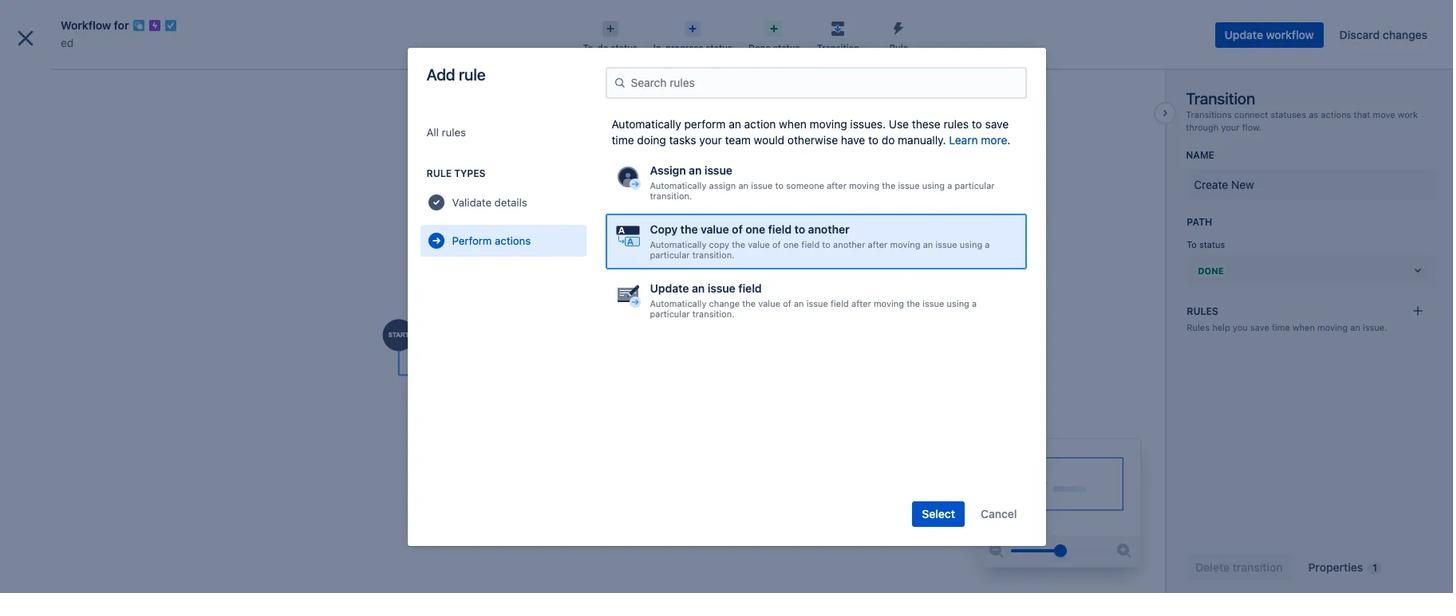 Task type: vqa. For each thing, say whether or not it's contained in the screenshot.
'WHEN' within Transition Dialog
yes



Task type: locate. For each thing, give the bounding box(es) containing it.
0 vertical spatial your
[[1221, 122, 1240, 132]]

all rules button
[[420, 116, 586, 148]]

another
[[808, 223, 850, 236], [833, 239, 865, 250]]

0 vertical spatial particular
[[955, 180, 995, 191]]

update left workflow
[[1225, 28, 1263, 41]]

use
[[889, 117, 909, 131]]

done
[[749, 42, 771, 53], [1198, 265, 1224, 276]]

transition. down the copy at the top
[[692, 309, 735, 319]]

1 vertical spatial done
[[1198, 265, 1224, 276]]

create inside transition "dialog"
[[1194, 178, 1228, 192]]

0 vertical spatial rules
[[1187, 306, 1218, 318]]

another down the assign an issue automatically assign an issue to someone after moving the issue using a particular transition.
[[808, 223, 850, 236]]

done inside to status element
[[1198, 265, 1224, 276]]

automatically
[[612, 117, 681, 131], [650, 180, 707, 191], [650, 239, 707, 250], [650, 298, 707, 309]]

create
[[645, 15, 680, 28], [1194, 178, 1228, 192]]

0 vertical spatial create
[[645, 15, 680, 28]]

1 vertical spatial using
[[960, 239, 982, 250]]

transition up transitions
[[1186, 89, 1255, 108]]

1 vertical spatial transition
[[1186, 89, 1255, 108]]

when inside automatically perform an action when moving issues. use these rules to save time doing tasks your team would otherwise have to do manually.
[[779, 117, 807, 131]]

add rule dialog
[[407, 48, 1046, 547]]

status right to-
[[611, 42, 637, 53]]

0 vertical spatial do
[[597, 42, 608, 53]]

add
[[427, 65, 455, 84]]

1 horizontal spatial transition
[[1186, 89, 1255, 108]]

rules right the all
[[442, 126, 466, 139]]

0 vertical spatial update
[[1225, 28, 1263, 41]]

create up in-
[[645, 15, 680, 28]]

1 horizontal spatial your
[[1221, 122, 1240, 132]]

your left flow.
[[1221, 122, 1240, 132]]

1 vertical spatial time
[[1272, 322, 1290, 333]]

1 vertical spatial transition.
[[692, 250, 735, 260]]

to left someone
[[775, 180, 784, 191]]

1 vertical spatial a
[[985, 239, 990, 250]]

group
[[6, 292, 185, 379], [6, 292, 185, 335], [6, 335, 185, 379]]

validate details
[[452, 196, 527, 209]]

0 horizontal spatial your
[[699, 133, 722, 147]]

perform
[[684, 117, 726, 131]]

save
[[985, 117, 1009, 131], [1250, 322, 1269, 333]]

2 horizontal spatial a
[[985, 239, 990, 250]]

1 vertical spatial rule
[[427, 168, 452, 180]]

transition button
[[808, 16, 869, 54]]

1 horizontal spatial save
[[1250, 322, 1269, 333]]

done for done status
[[749, 42, 771, 53]]

status inside 'popup button'
[[611, 42, 637, 53]]

your down 'perform'
[[699, 133, 722, 147]]

1 horizontal spatial time
[[1272, 322, 1290, 333]]

value
[[701, 223, 729, 236], [748, 239, 770, 250], [758, 298, 780, 309]]

to
[[1187, 240, 1197, 250]]

update down copy
[[650, 282, 689, 295]]

all
[[427, 126, 439, 139]]

0 vertical spatial transition.
[[650, 191, 692, 201]]

moving
[[810, 117, 847, 131], [849, 180, 879, 191], [890, 239, 921, 250], [874, 298, 904, 309], [1318, 322, 1348, 333]]

moving inside automatically perform an action when moving issues. use these rules to save time doing tasks your team would otherwise have to do manually.
[[810, 117, 847, 131]]

particular
[[955, 180, 995, 191], [650, 250, 690, 260], [650, 309, 690, 319]]

Zoom level range field
[[1011, 535, 1110, 567]]

value up the copy at the top
[[701, 223, 729, 236]]

done status
[[749, 42, 800, 53]]

issue inside copy the value of one field to another automatically copy the value of one field to another after moving an issue using a particular transition.
[[936, 239, 957, 250]]

1 horizontal spatial of
[[772, 239, 781, 250]]

1 vertical spatial your
[[699, 133, 722, 147]]

rules left the help
[[1187, 322, 1210, 333]]

0 horizontal spatial create
[[645, 15, 680, 28]]

rule inside popup button
[[889, 42, 908, 53]]

status
[[611, 42, 637, 53], [706, 42, 733, 53], [773, 42, 800, 53], [1199, 240, 1225, 250]]

particular down learn more link
[[955, 180, 995, 191]]

0 horizontal spatial done
[[749, 42, 771, 53]]

that
[[1354, 109, 1370, 120]]

to down someone
[[794, 223, 805, 236]]

0 horizontal spatial of
[[732, 223, 743, 236]]

automatically left change
[[650, 298, 707, 309]]

1 vertical spatial actions
[[495, 235, 531, 247]]

particular left change
[[650, 309, 690, 319]]

when
[[779, 117, 807, 131], [1293, 322, 1315, 333]]

create banner
[[0, 0, 1453, 45]]

a inside update an issue field automatically change the value of an issue field after moving the issue using a particular transition.
[[972, 298, 977, 309]]

0 horizontal spatial actions
[[495, 235, 531, 247]]

1 vertical spatial another
[[833, 239, 865, 250]]

of right change
[[783, 298, 791, 309]]

1 vertical spatial create
[[1194, 178, 1228, 192]]

0 vertical spatial ed
[[61, 36, 74, 49]]

0 vertical spatial transition
[[817, 42, 859, 53]]

do down use
[[882, 133, 895, 147]]

rule types
[[427, 168, 486, 180]]

to-do status
[[583, 42, 637, 53]]

0 horizontal spatial rules
[[442, 126, 466, 139]]

the
[[882, 180, 896, 191], [680, 223, 698, 236], [732, 239, 745, 250], [742, 298, 756, 309], [907, 298, 920, 309]]

0 vertical spatial save
[[985, 117, 1009, 131]]

rule inside group
[[427, 168, 452, 180]]

done status button
[[741, 16, 808, 54]]

0 vertical spatial using
[[922, 180, 945, 191]]

issue
[[705, 164, 732, 177], [751, 180, 773, 191], [898, 180, 920, 191], [936, 239, 957, 250], [708, 282, 736, 295], [807, 298, 828, 309], [923, 298, 944, 309]]

field up update an issue field automatically change the value of an issue field after moving the issue using a particular transition.
[[801, 239, 820, 250]]

particular inside update an issue field automatically change the value of an issue field after moving the issue using a particular transition.
[[650, 309, 690, 319]]

ed link
[[61, 34, 74, 53]]

rules up the help
[[1187, 306, 1218, 318]]

done down to status
[[1198, 265, 1224, 276]]

1 vertical spatial after
[[868, 239, 888, 250]]

2 vertical spatial using
[[947, 298, 969, 309]]

ed down ed link
[[48, 69, 61, 83]]

Search rules text field
[[626, 69, 1019, 97]]

transition transitions connect statuses as actions that move work through your flow.
[[1186, 89, 1418, 132]]

1 horizontal spatial update
[[1225, 28, 1263, 41]]

1 horizontal spatial create
[[1194, 178, 1228, 192]]

1 vertical spatial ed
[[48, 69, 61, 83]]

jira software image
[[41, 12, 149, 32], [41, 12, 149, 32]]

1 horizontal spatial rule
[[889, 42, 908, 53]]

1 horizontal spatial do
[[882, 133, 895, 147]]

after inside the assign an issue automatically assign an issue to someone after moving the issue using a particular transition.
[[827, 180, 847, 191]]

to-do status button
[[575, 16, 645, 54]]

to status
[[1187, 240, 1225, 250]]

your
[[1221, 122, 1240, 132], [699, 133, 722, 147]]

transition dialog
[[0, 0, 1453, 594]]

0 vertical spatial of
[[732, 223, 743, 236]]

rules
[[944, 117, 969, 131], [442, 126, 466, 139]]

for
[[114, 18, 129, 32]]

0 vertical spatial when
[[779, 117, 807, 131]]

save inside transition "dialog"
[[1250, 322, 1269, 333]]

of inside update an issue field automatically change the value of an issue field after moving the issue using a particular transition.
[[783, 298, 791, 309]]

update inside button
[[1225, 28, 1263, 41]]

1 vertical spatial update
[[650, 282, 689, 295]]

ed down workflow
[[61, 36, 74, 49]]

create down the name
[[1194, 178, 1228, 192]]

2 horizontal spatial of
[[783, 298, 791, 309]]

1 vertical spatial of
[[772, 239, 781, 250]]

select
[[922, 508, 955, 521]]

1 vertical spatial one
[[783, 239, 799, 250]]

0 vertical spatial one
[[746, 223, 765, 236]]

actions inside button
[[495, 235, 531, 247]]

1 vertical spatial particular
[[650, 250, 690, 260]]

issues.
[[850, 117, 886, 131]]

save up more
[[985, 117, 1009, 131]]

copy
[[650, 223, 678, 236]]

tasks
[[669, 133, 696, 147]]

0 horizontal spatial transition
[[817, 42, 859, 53]]

create inside create button
[[645, 15, 680, 28]]

0 vertical spatial another
[[808, 223, 850, 236]]

rules
[[1187, 306, 1218, 318], [1187, 322, 1210, 333]]

automatically down copy
[[650, 239, 707, 250]]

a
[[947, 180, 952, 191], [985, 239, 990, 250], [972, 298, 977, 309]]

1 vertical spatial rules
[[1187, 322, 1210, 333]]

transition inside transition transitions connect statuses as actions that move work through your flow.
[[1186, 89, 1255, 108]]

1 rules from the top
[[1187, 306, 1218, 318]]

2 vertical spatial of
[[783, 298, 791, 309]]

2 rules from the top
[[1187, 322, 1210, 333]]

actions down details
[[495, 235, 531, 247]]

0 vertical spatial rule
[[889, 42, 908, 53]]

1 vertical spatial do
[[882, 133, 895, 147]]

field up change
[[738, 282, 762, 295]]

automatically up doing
[[612, 117, 681, 131]]

connect
[[1234, 109, 1268, 120]]

time
[[612, 133, 634, 147], [1272, 322, 1290, 333]]

2 vertical spatial a
[[972, 298, 977, 309]]

transition. up change
[[692, 250, 735, 260]]

1 vertical spatial when
[[1293, 322, 1315, 333]]

when inside transition "dialog"
[[1293, 322, 1315, 333]]

transition up search rules text box at the top of page
[[817, 42, 859, 53]]

transition. inside update an issue field automatically change the value of an issue field after moving the issue using a particular transition.
[[692, 309, 735, 319]]

0 horizontal spatial a
[[947, 180, 952, 191]]

ed inside transition "dialog"
[[61, 36, 74, 49]]

0 vertical spatial actions
[[1321, 109, 1351, 120]]

a inside copy the value of one field to another automatically copy the value of one field to another after moving an issue using a particular transition.
[[985, 239, 990, 250]]

the inside the assign an issue automatically assign an issue to someone after moving the issue using a particular transition.
[[882, 180, 896, 191]]

properties
[[1308, 561, 1363, 575]]

to up learn more link
[[972, 117, 982, 131]]

0 horizontal spatial save
[[985, 117, 1009, 131]]

automatically down assign
[[650, 180, 707, 191]]

0 horizontal spatial when
[[779, 117, 807, 131]]

0 vertical spatial value
[[701, 223, 729, 236]]

of
[[732, 223, 743, 236], [772, 239, 781, 250], [783, 298, 791, 309]]

rule left types
[[427, 168, 452, 180]]

progress
[[666, 42, 703, 53]]

rules up learn
[[944, 117, 969, 131]]

0 horizontal spatial rule
[[427, 168, 452, 180]]

of right the copy at the top
[[772, 239, 781, 250]]

1 vertical spatial save
[[1250, 322, 1269, 333]]

rule types group
[[420, 155, 586, 263]]

learn more .
[[949, 133, 1011, 147]]

rule
[[889, 42, 908, 53], [427, 168, 452, 180]]

to inside the assign an issue automatically assign an issue to someone after moving the issue using a particular transition.
[[775, 180, 784, 191]]

copy the value of one field to another automatically copy the value of one field to another after moving an issue using a particular transition.
[[650, 223, 990, 260]]

another up update an issue field automatically change the value of an issue field after moving the issue using a particular transition.
[[833, 239, 865, 250]]

0 vertical spatial time
[[612, 133, 634, 147]]

1 horizontal spatial actions
[[1321, 109, 1351, 120]]

rule right transition popup button
[[889, 42, 908, 53]]

0 vertical spatial after
[[827, 180, 847, 191]]

1 vertical spatial value
[[748, 239, 770, 250]]

0 horizontal spatial update
[[650, 282, 689, 295]]

an
[[729, 117, 741, 131], [689, 164, 702, 177], [739, 180, 749, 191], [923, 239, 933, 250], [692, 282, 705, 295], [794, 298, 804, 309], [1350, 322, 1360, 333]]

when up otherwise
[[779, 117, 807, 131]]

update inside update an issue field automatically change the value of an issue field after moving the issue using a particular transition.
[[650, 282, 689, 295]]

value right change
[[758, 298, 780, 309]]

ed
[[61, 36, 74, 49], [48, 69, 61, 83]]

2 vertical spatial transition.
[[692, 309, 735, 319]]

transition inside popup button
[[817, 42, 859, 53]]

name
[[1186, 150, 1215, 162]]

2 vertical spatial value
[[758, 298, 780, 309]]

rules inside automatically perform an action when moving issues. use these rules to save time doing tasks your team would otherwise have to do manually.
[[944, 117, 969, 131]]

one
[[746, 223, 765, 236], [783, 239, 799, 250]]

to status element
[[1187, 255, 1434, 287]]

of down assign at the top of the page
[[732, 223, 743, 236]]

actions right as
[[1321, 109, 1351, 120]]

add rule image
[[1412, 305, 1425, 318]]

value right the copy at the top
[[748, 239, 770, 250]]

transition.
[[650, 191, 692, 201], [692, 250, 735, 260], [692, 309, 735, 319]]

done for done
[[1198, 265, 1224, 276]]

rule for rule types
[[427, 168, 452, 180]]

using inside update an issue field automatically change the value of an issue field after moving the issue using a particular transition.
[[947, 298, 969, 309]]

0 horizontal spatial time
[[612, 133, 634, 147]]

after
[[827, 180, 847, 191], [868, 239, 888, 250], [851, 298, 871, 309]]

1 horizontal spatial one
[[783, 239, 799, 250]]

done right in-progress status
[[749, 42, 771, 53]]

1 horizontal spatial done
[[1198, 265, 1224, 276]]

0 horizontal spatial do
[[597, 42, 608, 53]]

flow.
[[1242, 122, 1262, 132]]

an inside copy the value of one field to another automatically copy the value of one field to another after moving an issue using a particular transition.
[[923, 239, 933, 250]]

2 vertical spatial after
[[851, 298, 871, 309]]

when down to status element
[[1293, 322, 1315, 333]]

0 vertical spatial a
[[947, 180, 952, 191]]

save right you
[[1250, 322, 1269, 333]]

2 vertical spatial particular
[[650, 309, 690, 319]]

transition. down assign
[[650, 191, 692, 201]]

0 vertical spatial done
[[749, 42, 771, 53]]

1 horizontal spatial when
[[1293, 322, 1315, 333]]

rules for rules
[[1187, 306, 1218, 318]]

cancel button
[[971, 502, 1027, 527]]

select button
[[912, 502, 965, 527]]

1 horizontal spatial a
[[972, 298, 977, 309]]

particular down copy
[[650, 250, 690, 260]]

Search field
[[1150, 9, 1310, 35]]

using inside the assign an issue automatically assign an issue to someone after moving the issue using a particular transition.
[[922, 180, 945, 191]]

update
[[1225, 28, 1263, 41], [650, 282, 689, 295]]

filter rules group
[[420, 116, 586, 263]]

all rules
[[427, 126, 466, 139]]

do left in-
[[597, 42, 608, 53]]

types
[[454, 168, 486, 180]]

1 horizontal spatial rules
[[944, 117, 969, 131]]

actions
[[1321, 109, 1351, 120], [495, 235, 531, 247]]

your inside transition transitions connect statuses as actions that move work through your flow.
[[1221, 122, 1240, 132]]

time left doing
[[612, 133, 634, 147]]

time right you
[[1272, 322, 1290, 333]]

transitions
[[1186, 109, 1232, 120]]

to down issues.
[[868, 133, 879, 147]]

done inside done status popup button
[[749, 42, 771, 53]]

zoom out image
[[987, 542, 1006, 561]]



Task type: describe. For each thing, give the bounding box(es) containing it.
statuses
[[1271, 109, 1306, 120]]

rules for rules help you save time when moving an issue.
[[1187, 322, 1210, 333]]

otherwise
[[788, 133, 838, 147]]

automatically inside update an issue field automatically change the value of an issue field after moving the issue using a particular transition.
[[650, 298, 707, 309]]

status up search rules text box at the top of page
[[773, 42, 800, 53]]

automatically inside the assign an issue automatically assign an issue to someone after moving the issue using a particular transition.
[[650, 180, 707, 191]]

you
[[1233, 322, 1248, 333]]

team
[[725, 133, 751, 147]]

save inside automatically perform an action when moving issues. use these rules to save time doing tasks your team would otherwise have to do manually.
[[985, 117, 1009, 131]]

perform
[[452, 235, 492, 247]]

zoom in image
[[1115, 542, 1134, 561]]

assign
[[650, 164, 686, 177]]

transition. inside the assign an issue automatically assign an issue to someone after moving the issue using a particular transition.
[[650, 191, 692, 201]]

rules help you save time when moving an issue.
[[1187, 322, 1387, 333]]

through
[[1186, 122, 1219, 132]]

rule for rule
[[889, 42, 908, 53]]

cancel
[[981, 508, 1017, 521]]

help
[[1212, 322, 1230, 333]]

update for update workflow
[[1225, 28, 1263, 41]]

learn
[[949, 133, 978, 147]]

a inside the assign an issue automatically assign an issue to someone after moving the issue using a particular transition.
[[947, 180, 952, 191]]

status right to
[[1199, 240, 1225, 250]]

details
[[494, 196, 527, 209]]

open image
[[1409, 261, 1428, 280]]

an inside automatically perform an action when moving issues. use these rules to save time doing tasks your team would otherwise have to do manually.
[[729, 117, 741, 131]]

moving inside transition "dialog"
[[1318, 322, 1348, 333]]

create for create
[[645, 15, 680, 28]]

in-
[[653, 42, 666, 53]]

automatically perform an action when moving issues. use these rules to save time doing tasks your team would otherwise have to do manually.
[[612, 117, 1009, 147]]

these
[[912, 117, 941, 131]]

create button
[[635, 9, 690, 35]]

workflow
[[61, 18, 111, 32]]

add rule
[[427, 65, 486, 84]]

do inside to-do status 'popup button'
[[597, 42, 608, 53]]

do inside automatically perform an action when moving issues. use these rules to save time doing tasks your team would otherwise have to do manually.
[[882, 133, 895, 147]]

your inside automatically perform an action when moving issues. use these rules to save time doing tasks your team would otherwise have to do manually.
[[699, 133, 722, 147]]

rule
[[459, 65, 486, 84]]

perform actions
[[452, 235, 531, 247]]

action
[[744, 117, 776, 131]]

after inside copy the value of one field to another automatically copy the value of one field to another after moving an issue using a particular transition.
[[868, 239, 888, 250]]

close workflow editor image
[[13, 26, 38, 51]]

discard changes
[[1340, 28, 1428, 41]]

update workflow
[[1225, 28, 1314, 41]]

rule button
[[869, 16, 929, 54]]

status right progress
[[706, 42, 733, 53]]

field down copy the value of one field to another automatically copy the value of one field to another after moving an issue using a particular transition.
[[831, 298, 849, 309]]

update workflow button
[[1215, 22, 1324, 48]]

transition. inside copy the value of one field to another automatically copy the value of one field to another after moving an issue using a particular transition.
[[692, 250, 735, 260]]

moving inside update an issue field automatically change the value of an issue field after moving the issue using a particular transition.
[[874, 298, 904, 309]]

an inside transition "dialog"
[[1350, 322, 1360, 333]]

1
[[1373, 563, 1377, 575]]

time inside automatically perform an action when moving issues. use these rules to save time doing tasks your team would otherwise have to do manually.
[[612, 133, 634, 147]]

transition for transition
[[817, 42, 859, 53]]

actions inside transition transitions connect statuses as actions that move work through your flow.
[[1321, 109, 1351, 120]]

assign an issue automatically assign an issue to someone after moving the issue using a particular transition.
[[650, 164, 995, 201]]

create new
[[1194, 178, 1254, 192]]

to up update an issue field automatically change the value of an issue field after moving the issue using a particular transition.
[[822, 239, 831, 250]]

value inside update an issue field automatically change the value of an issue field after moving the issue using a particular transition.
[[758, 298, 780, 309]]

have
[[841, 133, 865, 147]]

work
[[1398, 109, 1418, 120]]

in-progress status
[[653, 42, 733, 53]]

change
[[709, 298, 740, 309]]

validate
[[452, 196, 492, 209]]

assign
[[709, 180, 736, 191]]

transition for transition transitions connect statuses as actions that move work through your flow.
[[1186, 89, 1255, 108]]

using inside copy the value of one field to another automatically copy the value of one field to another after moving an issue using a particular transition.
[[960, 239, 982, 250]]

particular inside the assign an issue automatically assign an issue to someone after moving the issue using a particular transition.
[[955, 180, 995, 191]]

workflow
[[1266, 28, 1314, 41]]

learn more link
[[949, 133, 1007, 147]]

new
[[1231, 178, 1254, 192]]

someone
[[786, 180, 824, 191]]

0 horizontal spatial one
[[746, 223, 765, 236]]

field down someone
[[768, 223, 792, 236]]

to-
[[583, 42, 597, 53]]

.
[[1007, 133, 1011, 147]]

issue.
[[1363, 322, 1387, 333]]

manually.
[[898, 133, 946, 147]]

discard
[[1340, 28, 1380, 41]]

moving inside copy the value of one field to another automatically copy the value of one field to another after moving an issue using a particular transition.
[[890, 239, 921, 250]]

moving inside the assign an issue automatically assign an issue to someone after moving the issue using a particular transition.
[[849, 180, 879, 191]]

as
[[1309, 109, 1318, 120]]

validate details button
[[420, 187, 586, 219]]

primary element
[[10, 0, 1150, 44]]

discard changes button
[[1330, 22, 1437, 48]]

in-progress status button
[[645, 16, 741, 54]]

automatically inside automatically perform an action when moving issues. use these rules to save time doing tasks your team would otherwise have to do manually.
[[612, 117, 681, 131]]

more
[[981, 133, 1007, 147]]

would
[[754, 133, 784, 147]]

create for create new
[[1194, 178, 1228, 192]]

time inside transition "dialog"
[[1272, 322, 1290, 333]]

copy
[[709, 239, 729, 250]]

you're in the workflow viewfinder, use the arrow keys to move it element
[[981, 440, 1141, 535]]

path
[[1187, 217, 1212, 229]]

rules inside button
[[442, 126, 466, 139]]

update for update an issue field automatically change the value of an issue field after moving the issue using a particular transition.
[[650, 282, 689, 295]]

doing
[[637, 133, 666, 147]]

workflow for
[[61, 18, 129, 32]]

particular inside copy the value of one field to another automatically copy the value of one field to another after moving an issue using a particular transition.
[[650, 250, 690, 260]]

move
[[1373, 109, 1395, 120]]

changes
[[1383, 28, 1428, 41]]

update an issue field automatically change the value of an issue field after moving the issue using a particular transition.
[[650, 282, 977, 319]]

select a rule element
[[605, 155, 1027, 329]]

after inside update an issue field automatically change the value of an issue field after moving the issue using a particular transition.
[[851, 298, 871, 309]]

automatically inside copy the value of one field to another automatically copy the value of one field to another after moving an issue using a particular transition.
[[650, 239, 707, 250]]

perform actions button
[[420, 225, 586, 257]]



